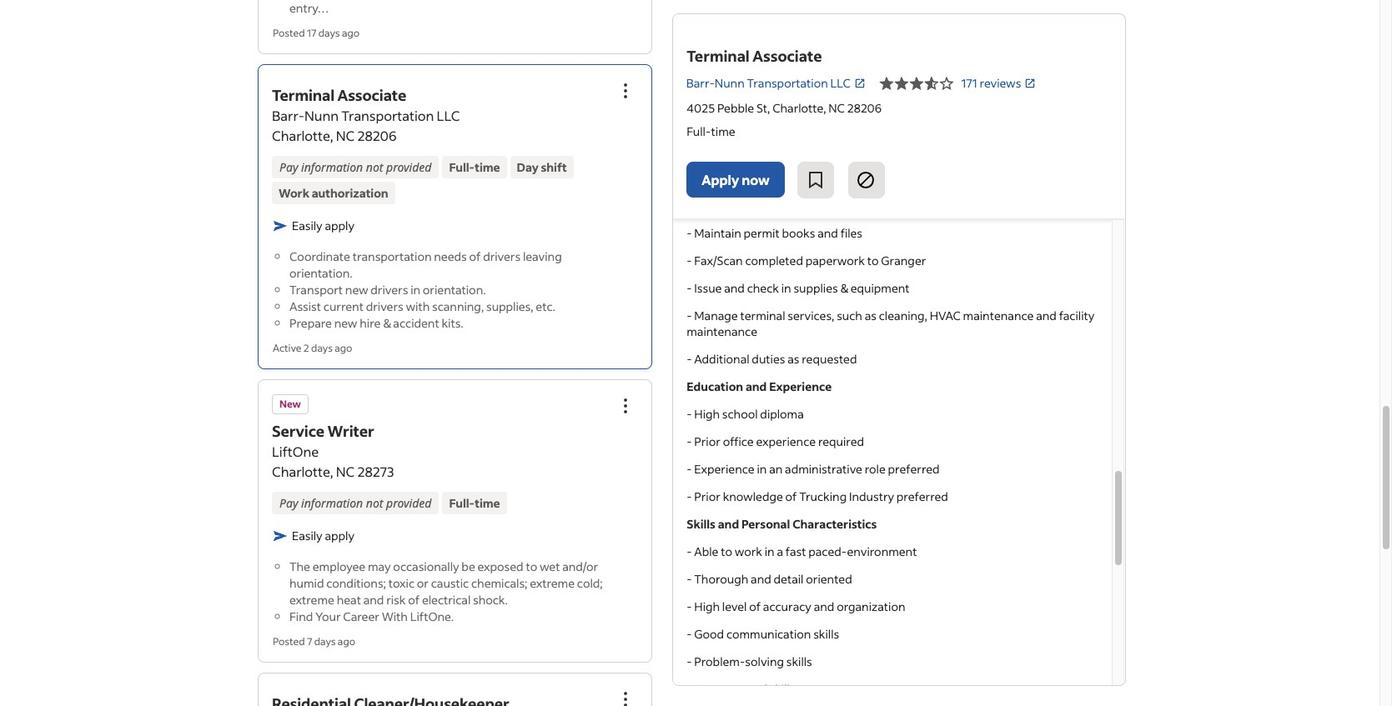 Task type: locate. For each thing, give the bounding box(es) containing it.
extreme down humid at the left of the page
[[289, 592, 334, 608]]

orientation. up scanning, on the left
[[423, 282, 486, 298]]

0 vertical spatial &
[[840, 280, 848, 296]]

1 vertical spatial drivers
[[371, 282, 408, 298]]

diploma
[[760, 406, 804, 422]]

charlotte, down terminal associate button
[[272, 127, 333, 144]]

days for barr-nunn transportation llc
[[311, 342, 333, 355]]

2 prior from the top
[[694, 489, 720, 504]]

1 vertical spatial new
[[334, 315, 357, 331]]

1 vertical spatial &
[[383, 315, 391, 331]]

1 posted from the top
[[273, 27, 305, 39]]

skills for - good communication skills
[[813, 626, 839, 642]]

1 vertical spatial transportation
[[341, 107, 434, 124]]

1 horizontal spatial as
[[864, 308, 876, 323]]

nunn up pebble
[[715, 75, 745, 91]]

and up career
[[363, 592, 384, 608]]

terminal down 17
[[272, 85, 335, 105]]

required
[[818, 434, 864, 449]]

in left an
[[757, 461, 766, 477]]

0 vertical spatial barr-
[[686, 75, 715, 91]]

1 horizontal spatial llc
[[830, 75, 851, 91]]

active 2 days ago
[[273, 342, 352, 355]]

experience up diploma
[[769, 379, 831, 394]]

your
[[315, 609, 341, 625]]

posted
[[273, 27, 305, 39], [273, 636, 305, 648]]

supplies,
[[486, 299, 534, 314]]

2 pay from the top
[[279, 495, 298, 511]]

easily apply
[[292, 218, 354, 234], [292, 528, 354, 544]]

full-time for liftone
[[449, 495, 500, 511]]

files
[[840, 225, 862, 241]]

an
[[769, 461, 782, 477]]

of inside 'the employee may occasionally be exposed to wet and/or humid conditions; toxic or caustic chemicals; extreme cold; extreme heat and risk of electrical shock. find your career with liftone.'
[[408, 592, 420, 608]]

0 horizontal spatial 28206
[[357, 127, 397, 144]]

6 - from the top
[[686, 406, 692, 422]]

days right 17
[[318, 27, 340, 39]]

posted for posted 17 days ago
[[273, 27, 305, 39]]

ago for barr-nunn transportation llc
[[335, 342, 352, 355]]

administrative
[[785, 461, 862, 477]]

st,
[[756, 100, 770, 116]]

2 vertical spatial time
[[475, 495, 500, 511]]

of right risk
[[408, 592, 420, 608]]

nc inside terminal associate barr-nunn transportation llc charlotte, nc 28206
[[336, 127, 355, 144]]

easily
[[292, 218, 323, 234], [292, 528, 323, 544]]

ago down career
[[338, 636, 355, 648]]

1 vertical spatial time
[[475, 159, 500, 175]]

skills right solving at right
[[786, 654, 812, 670]]

leaving
[[523, 249, 562, 264]]

charlotte, down liftone
[[272, 463, 333, 480]]

pay down liftone
[[279, 495, 298, 511]]

role
[[864, 461, 885, 477]]

- for - additional duties as requested
[[686, 351, 692, 367]]

barr- up 4025
[[686, 75, 715, 91]]

provided
[[386, 159, 432, 175], [386, 495, 432, 511]]

0 vertical spatial prior
[[694, 434, 720, 449]]

provided for charlotte, nc 28206
[[386, 159, 432, 175]]

1 vertical spatial nunn
[[304, 107, 339, 124]]

0 vertical spatial not
[[366, 159, 383, 175]]

transportation up 4025 pebble st, charlotte, nc 28206
[[747, 75, 828, 91]]

time
[[711, 123, 735, 139], [475, 159, 500, 175], [475, 495, 500, 511]]

1 pay from the top
[[279, 159, 298, 175]]

transportation down terminal associate button
[[341, 107, 434, 124]]

terminal inside terminal associate barr-nunn transportation llc charlotte, nc 28206
[[272, 85, 335, 105]]

2 horizontal spatial to
[[867, 253, 878, 268]]

3 - from the top
[[686, 280, 692, 296]]

ago for liftone
[[338, 636, 355, 648]]

preferred right industry
[[896, 489, 948, 504]]

1 horizontal spatial terminal
[[686, 46, 749, 66]]

0 vertical spatial time
[[711, 123, 735, 139]]

preferred for - prior knowledge of trucking industry preferred
[[896, 489, 948, 504]]

full-time down 4025
[[686, 123, 735, 139]]

1 apply from the top
[[325, 218, 354, 234]]

pay information not provided down 28273
[[279, 495, 432, 511]]

easily up coordinate
[[292, 218, 323, 234]]

as right such
[[864, 308, 876, 323]]

28273
[[357, 463, 394, 480]]

0 vertical spatial llc
[[830, 75, 851, 91]]

0 horizontal spatial extreme
[[289, 592, 334, 608]]

1 vertical spatial information
[[301, 495, 363, 511]]

- prior office experience required
[[686, 434, 864, 449]]

nc
[[828, 100, 845, 116], [336, 127, 355, 144], [336, 463, 355, 480]]

cleaning,
[[879, 308, 927, 323]]

day shift
[[517, 159, 567, 175]]

0 horizontal spatial nunn
[[304, 107, 339, 124]]

0 vertical spatial drivers
[[483, 249, 521, 264]]

pay information not provided for charlotte, nc 28273
[[279, 495, 432, 511]]

1 pay information not provided from the top
[[279, 159, 432, 175]]

2 information from the top
[[301, 495, 363, 511]]

barr- inside terminal associate barr-nunn transportation llc charlotte, nc 28206
[[272, 107, 304, 124]]

0 horizontal spatial orientation.
[[289, 265, 353, 281]]

posted for posted 7 days ago
[[273, 636, 305, 648]]

prior for knowledge
[[694, 489, 720, 504]]

2 provided from the top
[[386, 495, 432, 511]]

13 - from the top
[[686, 626, 692, 642]]

information down liftone charlotte, nc 28273
[[301, 495, 363, 511]]

information
[[301, 159, 363, 175], [301, 495, 363, 511]]

full-time up be
[[449, 495, 500, 511]]

orientation. down coordinate
[[289, 265, 353, 281]]

service
[[272, 421, 325, 441]]

2 vertical spatial nc
[[336, 463, 355, 480]]

ago right 17
[[342, 27, 360, 39]]

and inside 'the employee may occasionally be exposed to wet and/or humid conditions; toxic or caustic chemicals; extreme cold; extreme heat and risk of electrical shock. find your career with liftone.'
[[363, 592, 384, 608]]

2 easily apply from the top
[[292, 528, 354, 544]]

shock.
[[473, 592, 508, 608]]

information up work authorization
[[301, 159, 363, 175]]

llc
[[830, 75, 851, 91], [437, 107, 460, 124]]

0 horizontal spatial as
[[787, 351, 799, 367]]

0 horizontal spatial &
[[383, 315, 391, 331]]

to left wet
[[526, 559, 537, 575]]

1 horizontal spatial nunn
[[715, 75, 745, 91]]

of right needs on the top left of page
[[469, 249, 481, 264]]

- interpersonal skills
[[686, 681, 795, 697]]

associate inside terminal associate barr-nunn transportation llc charlotte, nc 28206
[[337, 85, 406, 105]]

0 vertical spatial easily apply
[[292, 218, 354, 234]]

time down pebble
[[711, 123, 735, 139]]

1 vertical spatial easily
[[292, 528, 323, 544]]

drivers left leaving at the left top
[[483, 249, 521, 264]]

not down 28273
[[366, 495, 383, 511]]

pay information not provided up authorization
[[279, 159, 432, 175]]

0 horizontal spatial terminal
[[272, 85, 335, 105]]

0 horizontal spatial barr-
[[272, 107, 304, 124]]

days right 2
[[311, 342, 333, 355]]

easily apply for charlotte, nc 28206
[[292, 218, 354, 234]]

full- left "day"
[[449, 159, 475, 175]]

reviews
[[979, 75, 1021, 91]]

charlotte, inside terminal associate barr-nunn transportation llc charlotte, nc 28206
[[272, 127, 333, 144]]

0 vertical spatial experience
[[769, 379, 831, 394]]

pay information not provided
[[279, 159, 432, 175], [279, 495, 432, 511]]

high for school
[[694, 406, 720, 422]]

environment
[[847, 544, 917, 560]]

1 vertical spatial ago
[[335, 342, 352, 355]]

to right able
[[720, 544, 732, 560]]

easily apply up coordinate
[[292, 218, 354, 234]]

1 provided from the top
[[386, 159, 432, 175]]

barr-
[[686, 75, 715, 91], [272, 107, 304, 124]]

0 vertical spatial information
[[301, 159, 363, 175]]

5 - from the top
[[686, 351, 692, 367]]

11 - from the top
[[686, 571, 692, 587]]

0 vertical spatial pay
[[279, 159, 298, 175]]

1 easily apply from the top
[[292, 218, 354, 234]]

28206 down terminal associate button
[[357, 127, 397, 144]]

full-time left "day"
[[449, 159, 500, 175]]

1 vertical spatial preferred
[[896, 489, 948, 504]]

additional
[[694, 351, 749, 367]]

2 pay information not provided from the top
[[279, 495, 432, 511]]

1 vertical spatial pay
[[279, 495, 298, 511]]

barr-nunn transportation llc
[[686, 75, 851, 91]]

nunn inside terminal associate barr-nunn transportation llc charlotte, nc 28206
[[304, 107, 339, 124]]

0 vertical spatial apply
[[325, 218, 354, 234]]

full- down 4025
[[686, 123, 711, 139]]

1 not from the top
[[366, 159, 383, 175]]

or
[[417, 576, 429, 591]]

1 vertical spatial orientation.
[[423, 282, 486, 298]]

cold;
[[577, 576, 603, 591]]

& up such
[[840, 280, 848, 296]]

12 - from the top
[[686, 599, 692, 615]]

1 vertical spatial full-time
[[449, 159, 500, 175]]

nunn
[[715, 75, 745, 91], [304, 107, 339, 124]]

0 vertical spatial new
[[345, 282, 368, 298]]

of up skills and personal characteristics
[[785, 489, 797, 504]]

of inside coordinate transportation needs of drivers leaving orientation. transport new drivers in orientation. assist current drivers with scanning, supplies, etc. prepare new hire & accident kits.
[[469, 249, 481, 264]]

0 vertical spatial nunn
[[715, 75, 745, 91]]

1 vertical spatial high
[[694, 599, 720, 615]]

0 vertical spatial easily
[[292, 218, 323, 234]]

prior left office
[[694, 434, 720, 449]]

to up equipment at top right
[[867, 253, 878, 268]]

charlotte, down barr-nunn transportation llc link
[[772, 100, 826, 116]]

experience down office
[[694, 461, 754, 477]]

0 vertical spatial 28206
[[847, 100, 881, 116]]

1 horizontal spatial transportation
[[747, 75, 828, 91]]

new up 'current'
[[345, 282, 368, 298]]

transportation inside terminal associate barr-nunn transportation llc charlotte, nc 28206
[[341, 107, 434, 124]]

and left the files
[[817, 225, 838, 241]]

terminal
[[686, 46, 749, 66], [272, 85, 335, 105]]

0 vertical spatial preferred
[[888, 461, 939, 477]]

extreme down wet
[[530, 576, 575, 591]]

1 vertical spatial days
[[311, 342, 333, 355]]

& right hire
[[383, 315, 391, 331]]

- inside - manage terminal services, such as cleaning, hvac maintenance and facility maintenance
[[686, 308, 692, 323]]

28206 down 3.6 out of 5 stars image
[[847, 100, 881, 116]]

2 vertical spatial full-time
[[449, 495, 500, 511]]

pay information not provided for charlotte, nc 28206
[[279, 159, 432, 175]]

9 - from the top
[[686, 489, 692, 504]]

2 posted from the top
[[273, 636, 305, 648]]

2 - from the top
[[686, 253, 692, 268]]

7
[[307, 636, 312, 648]]

provided for charlotte, nc 28273
[[386, 495, 432, 511]]

1 vertical spatial terminal
[[272, 85, 335, 105]]

not
[[366, 159, 383, 175], [366, 495, 383, 511]]

1 prior from the top
[[694, 434, 720, 449]]

0 vertical spatial extreme
[[530, 576, 575, 591]]

high for level
[[694, 599, 720, 615]]

15 - from the top
[[686, 681, 692, 697]]

1 vertical spatial barr-
[[272, 107, 304, 124]]

job actions for terminal associate is collapsed image
[[615, 81, 635, 101]]

1 high from the top
[[694, 406, 720, 422]]

2 high from the top
[[694, 599, 720, 615]]

easily up the
[[292, 528, 323, 544]]

2 apply from the top
[[325, 528, 354, 544]]

1 vertical spatial pay information not provided
[[279, 495, 432, 511]]

preferred right role
[[888, 461, 939, 477]]

experience
[[769, 379, 831, 394], [694, 461, 754, 477]]

drivers
[[483, 249, 521, 264], [371, 282, 408, 298], [366, 299, 403, 314]]

provided up authorization
[[386, 159, 432, 175]]

apply up employee
[[325, 528, 354, 544]]

1 vertical spatial apply
[[325, 528, 354, 544]]

high down education
[[694, 406, 720, 422]]

books
[[782, 225, 815, 241]]

0 vertical spatial provided
[[386, 159, 432, 175]]

new down 'current'
[[334, 315, 357, 331]]

new
[[345, 282, 368, 298], [334, 315, 357, 331]]

drivers up hire
[[366, 299, 403, 314]]

0 vertical spatial pay information not provided
[[279, 159, 432, 175]]

drivers up "with"
[[371, 282, 408, 298]]

0 horizontal spatial to
[[526, 559, 537, 575]]

provided down 28273
[[386, 495, 432, 511]]

1 - from the top
[[686, 225, 692, 241]]

skills down - high level of accuracy and organization
[[813, 626, 839, 642]]

1 vertical spatial skills
[[786, 654, 812, 670]]

nc down terminal associate button
[[336, 127, 355, 144]]

terminal for terminal associate
[[686, 46, 749, 66]]

0 horizontal spatial transportation
[[341, 107, 434, 124]]

day
[[517, 159, 539, 175]]

terminal up 4025
[[686, 46, 749, 66]]

issue
[[694, 280, 721, 296]]

1 vertical spatial easily apply
[[292, 528, 354, 544]]

1 vertical spatial not
[[366, 495, 383, 511]]

the employee may occasionally be exposed to wet and/or humid conditions; toxic or caustic chemicals; extreme cold; extreme heat and risk of electrical shock. find your career with liftone.
[[289, 559, 603, 625]]

extreme
[[530, 576, 575, 591], [289, 592, 334, 608]]

2 vertical spatial charlotte,
[[272, 463, 333, 480]]

a
[[777, 544, 783, 560]]

charlotte,
[[772, 100, 826, 116], [272, 127, 333, 144], [272, 463, 333, 480]]

orientation.
[[289, 265, 353, 281], [423, 282, 486, 298]]

1 horizontal spatial associate
[[752, 46, 822, 66]]

high left level
[[694, 599, 720, 615]]

nunn down terminal associate button
[[304, 107, 339, 124]]

1 information from the top
[[301, 159, 363, 175]]

and/or
[[562, 559, 598, 575]]

0 vertical spatial high
[[694, 406, 720, 422]]

- for - able to work in a fast paced-environment
[[686, 544, 692, 560]]

as
[[864, 308, 876, 323], [787, 351, 799, 367]]

in left "a"
[[764, 544, 774, 560]]

0 vertical spatial skills
[[813, 626, 839, 642]]

completed
[[745, 253, 803, 268]]

1 vertical spatial associate
[[337, 85, 406, 105]]

- for - maintain permit books and files
[[686, 225, 692, 241]]

0 vertical spatial associate
[[752, 46, 822, 66]]

1 vertical spatial posted
[[273, 636, 305, 648]]

1 vertical spatial llc
[[437, 107, 460, 124]]

current
[[323, 299, 364, 314]]

0 horizontal spatial experience
[[694, 461, 754, 477]]

1 vertical spatial charlotte,
[[272, 127, 333, 144]]

wet
[[540, 559, 560, 575]]

level
[[722, 599, 746, 615]]

of right level
[[749, 599, 760, 615]]

skills down solving at right
[[769, 681, 795, 697]]

1 horizontal spatial 28206
[[847, 100, 881, 116]]

pay up work
[[279, 159, 298, 175]]

apply down work authorization
[[325, 218, 354, 234]]

maintenance right 'hvac'
[[963, 308, 1033, 323]]

posted left 7
[[273, 636, 305, 648]]

and left 'facility'
[[1036, 308, 1056, 323]]

save this job image
[[806, 170, 826, 190]]

171 reviews
[[961, 75, 1021, 91]]

nc left 28273
[[336, 463, 355, 480]]

in right check
[[781, 280, 791, 296]]

as right duties
[[787, 351, 799, 367]]

&
[[840, 280, 848, 296], [383, 315, 391, 331]]

2 easily from the top
[[292, 528, 323, 544]]

1 horizontal spatial extreme
[[530, 576, 575, 591]]

2 vertical spatial days
[[314, 636, 336, 648]]

easily apply up employee
[[292, 528, 354, 544]]

1 horizontal spatial &
[[840, 280, 848, 296]]

job actions for residential cleaner/housekeeper is collapsed image
[[615, 690, 635, 707]]

posted left 17
[[273, 27, 305, 39]]

0 vertical spatial terminal
[[686, 46, 749, 66]]

7 - from the top
[[686, 434, 692, 449]]

time left "day"
[[475, 159, 500, 175]]

days right 7
[[314, 636, 336, 648]]

organization
[[836, 599, 905, 615]]

0 vertical spatial as
[[864, 308, 876, 323]]

ago right 2
[[335, 342, 352, 355]]

new
[[279, 398, 301, 410]]

1 easily from the top
[[292, 218, 323, 234]]

full-time
[[686, 123, 735, 139], [449, 159, 500, 175], [449, 495, 500, 511]]

1 vertical spatial full-
[[449, 159, 475, 175]]

days for liftone
[[314, 636, 336, 648]]

- for - thorough and detail oriented
[[686, 571, 692, 587]]

8 - from the top
[[686, 461, 692, 477]]

1 vertical spatial provided
[[386, 495, 432, 511]]

and right "skills"
[[718, 516, 739, 532]]

2 not from the top
[[366, 495, 383, 511]]

terminal associate
[[686, 46, 822, 66]]

skills
[[813, 626, 839, 642], [786, 654, 812, 670], [769, 681, 795, 697]]

not for charlotte, nc 28273
[[366, 495, 383, 511]]

4 - from the top
[[686, 308, 692, 323]]

maintenance up 'additional'
[[686, 323, 757, 339]]

full- for liftone
[[449, 495, 475, 511]]

nc down barr-nunn transportation llc link
[[828, 100, 845, 116]]

not up authorization
[[366, 159, 383, 175]]

time up exposed
[[475, 495, 500, 511]]

industry
[[849, 489, 894, 504]]

apply
[[325, 218, 354, 234], [325, 528, 354, 544]]

trucking
[[799, 489, 846, 504]]

14 - from the top
[[686, 654, 692, 670]]

1 vertical spatial as
[[787, 351, 799, 367]]

- for - manage terminal services, such as cleaning, hvac maintenance and facility maintenance
[[686, 308, 692, 323]]

terminal for terminal associate barr-nunn transportation llc charlotte, nc 28206
[[272, 85, 335, 105]]

transportation
[[747, 75, 828, 91], [341, 107, 434, 124]]

and inside - manage terminal services, such as cleaning, hvac maintenance and facility maintenance
[[1036, 308, 1056, 323]]

ago
[[342, 27, 360, 39], [335, 342, 352, 355], [338, 636, 355, 648]]

0 horizontal spatial associate
[[337, 85, 406, 105]]

1 vertical spatial 28206
[[357, 127, 397, 144]]

in up "with"
[[411, 282, 420, 298]]

work
[[279, 185, 309, 201]]

full- up be
[[449, 495, 475, 511]]

high
[[694, 406, 720, 422], [694, 599, 720, 615]]

- for - problem-solving skills
[[686, 654, 692, 670]]

writer
[[328, 421, 374, 441]]

barr- down terminal associate button
[[272, 107, 304, 124]]

prior up "skills"
[[694, 489, 720, 504]]

maintain
[[694, 225, 741, 241]]

posted 7 days ago
[[273, 636, 355, 648]]

0 horizontal spatial llc
[[437, 107, 460, 124]]

granger
[[881, 253, 926, 268]]

kits.
[[442, 315, 463, 331]]

10 - from the top
[[686, 544, 692, 560]]



Task type: vqa. For each thing, say whether or not it's contained in the screenshot.
of
yes



Task type: describe. For each thing, give the bounding box(es) containing it.
associate for terminal associate barr-nunn transportation llc charlotte, nc 28206
[[337, 85, 406, 105]]

such
[[836, 308, 862, 323]]

conditions;
[[326, 576, 386, 591]]

shift
[[541, 159, 567, 175]]

not for charlotte, nc 28206
[[366, 159, 383, 175]]

information for barr-nunn transportation llc
[[301, 159, 363, 175]]

- for - issue and check in supplies & equipment
[[686, 280, 692, 296]]

& inside coordinate transportation needs of drivers leaving orientation. transport new drivers in orientation. assist current drivers with scanning, supplies, etc. prepare new hire & accident kits.
[[383, 315, 391, 331]]

terminal
[[740, 308, 785, 323]]

terminal associate barr-nunn transportation llc charlotte, nc 28206
[[272, 85, 460, 144]]

personal
[[741, 516, 790, 532]]

- issue and check in supplies & equipment
[[686, 280, 909, 296]]

as inside - manage terminal services, such as cleaning, hvac maintenance and facility maintenance
[[864, 308, 876, 323]]

transportation
[[353, 249, 432, 264]]

school
[[722, 406, 757, 422]]

not interested image
[[856, 170, 876, 190]]

apply
[[701, 171, 739, 188]]

fast
[[785, 544, 806, 560]]

information for liftone
[[301, 495, 363, 511]]

0 vertical spatial days
[[318, 27, 340, 39]]

pay for charlotte, nc 28273
[[279, 495, 298, 511]]

risk
[[386, 592, 406, 608]]

job actions for service writer is collapsed image
[[615, 396, 635, 416]]

terminal associate button
[[272, 85, 406, 105]]

0 vertical spatial transportation
[[747, 75, 828, 91]]

in inside coordinate transportation needs of drivers leaving orientation. transport new drivers in orientation. assist current drivers with scanning, supplies, etc. prepare new hire & accident kits.
[[411, 282, 420, 298]]

knowledge
[[722, 489, 783, 504]]

28206 inside terminal associate barr-nunn transportation llc charlotte, nc 28206
[[357, 127, 397, 144]]

preferred for - experience in an administrative role preferred
[[888, 461, 939, 477]]

coordinate transportation needs of drivers leaving orientation. transport new drivers in orientation. assist current drivers with scanning, supplies, etc. prepare new hire & accident kits.
[[289, 249, 562, 331]]

occasionally
[[393, 559, 459, 575]]

time for barr-nunn transportation llc
[[475, 159, 500, 175]]

pebble
[[717, 100, 754, 116]]

of for high
[[749, 599, 760, 615]]

authorization
[[312, 185, 388, 201]]

easily apply for charlotte, nc 28273
[[292, 528, 354, 544]]

- thorough and detail oriented
[[686, 571, 852, 587]]

prepare
[[289, 315, 332, 331]]

duties
[[751, 351, 785, 367]]

toxic
[[388, 576, 415, 591]]

- problem-solving skills
[[686, 654, 812, 670]]

0 horizontal spatial maintenance
[[686, 323, 757, 339]]

- good communication skills
[[686, 626, 839, 642]]

0 vertical spatial orientation.
[[289, 265, 353, 281]]

and left detail at the bottom right of page
[[750, 571, 771, 587]]

supplies
[[793, 280, 838, 296]]

apply for charlotte, nc 28206
[[325, 218, 354, 234]]

paced-
[[808, 544, 847, 560]]

of for prior
[[785, 489, 797, 504]]

llc inside terminal associate barr-nunn transportation llc charlotte, nc 28206
[[437, 107, 460, 124]]

17
[[307, 27, 316, 39]]

- manage terminal services, such as cleaning, hvac maintenance and facility maintenance
[[686, 308, 1094, 339]]

2 vertical spatial drivers
[[366, 299, 403, 314]]

scanning,
[[432, 299, 484, 314]]

requested
[[801, 351, 857, 367]]

- for - high school diploma
[[686, 406, 692, 422]]

accident
[[393, 315, 439, 331]]

service writer button
[[272, 421, 374, 441]]

experience
[[756, 434, 815, 449]]

and right issue
[[724, 280, 744, 296]]

2 vertical spatial skills
[[769, 681, 795, 697]]

skills for - problem-solving skills
[[786, 654, 812, 670]]

problem-
[[694, 654, 745, 670]]

- for - experience in an administrative role preferred
[[686, 461, 692, 477]]

good
[[694, 626, 724, 642]]

easily for charlotte, nc 28206
[[292, 218, 323, 234]]

may
[[368, 559, 391, 575]]

humid
[[289, 576, 324, 591]]

education and experience
[[686, 379, 831, 394]]

charlotte, inside liftone charlotte, nc 28273
[[272, 463, 333, 480]]

skills and personal characteristics
[[686, 516, 876, 532]]

apply for charlotte, nc 28273
[[325, 528, 354, 544]]

- for - interpersonal skills
[[686, 681, 692, 697]]

4025
[[686, 100, 715, 116]]

- for - prior knowledge of trucking industry preferred
[[686, 489, 692, 504]]

associate for terminal associate
[[752, 46, 822, 66]]

llc inside barr-nunn transportation llc link
[[830, 75, 851, 91]]

- for - prior office experience required
[[686, 434, 692, 449]]

prior for office
[[694, 434, 720, 449]]

manage
[[694, 308, 738, 323]]

0 vertical spatial full-
[[686, 123, 711, 139]]

- maintain permit books and files
[[686, 225, 862, 241]]

permit
[[743, 225, 779, 241]]

etc.
[[536, 299, 555, 314]]

1 horizontal spatial experience
[[769, 379, 831, 394]]

and up - high school diploma
[[745, 379, 766, 394]]

with
[[382, 609, 408, 625]]

- additional duties as requested
[[686, 351, 857, 367]]

- high level of accuracy and organization
[[686, 599, 905, 615]]

skills
[[686, 516, 715, 532]]

4025 pebble st, charlotte, nc 28206
[[686, 100, 881, 116]]

1 horizontal spatial to
[[720, 544, 732, 560]]

career
[[343, 609, 379, 625]]

- for - fax/scan completed paperwork to granger
[[686, 253, 692, 268]]

the
[[289, 559, 310, 575]]

accuracy
[[763, 599, 811, 615]]

of for transportation
[[469, 249, 481, 264]]

solving
[[745, 654, 784, 670]]

services,
[[787, 308, 834, 323]]

1 horizontal spatial orientation.
[[423, 282, 486, 298]]

apply now button
[[686, 162, 784, 198]]

2
[[304, 342, 309, 355]]

1 vertical spatial extreme
[[289, 592, 334, 608]]

needs
[[434, 249, 467, 264]]

0 vertical spatial charlotte,
[[772, 100, 826, 116]]

- for - good communication skills
[[686, 626, 692, 642]]

equipment
[[850, 280, 909, 296]]

to inside 'the employee may occasionally be exposed to wet and/or humid conditions; toxic or caustic chemicals; extreme cold; extreme heat and risk of electrical shock. find your career with liftone.'
[[526, 559, 537, 575]]

0 vertical spatial full-time
[[686, 123, 735, 139]]

check
[[747, 280, 779, 296]]

oriented
[[806, 571, 852, 587]]

- for - high level of accuracy and organization
[[686, 599, 692, 615]]

coordinate
[[289, 249, 350, 264]]

active
[[273, 342, 302, 355]]

interpersonal
[[694, 681, 767, 697]]

1 horizontal spatial maintenance
[[963, 308, 1033, 323]]

0 vertical spatial ago
[[342, 27, 360, 39]]

full-time for barr-nunn transportation llc
[[449, 159, 500, 175]]

full- for barr-nunn transportation llc
[[449, 159, 475, 175]]

3.6 out of 5 stars image
[[879, 73, 954, 93]]

- experience in an administrative role preferred
[[686, 461, 939, 477]]

communication
[[726, 626, 811, 642]]

find
[[289, 609, 313, 625]]

1 horizontal spatial barr-
[[686, 75, 715, 91]]

easily for charlotte, nc 28273
[[292, 528, 323, 544]]

barr-nunn transportation llc link
[[686, 74, 866, 92]]

liftone
[[272, 443, 319, 460]]

pay for charlotte, nc 28206
[[279, 159, 298, 175]]

1 vertical spatial experience
[[694, 461, 754, 477]]

171
[[961, 75, 977, 91]]

171 reviews link
[[961, 75, 1036, 91]]

nc inside liftone charlotte, nc 28273
[[336, 463, 355, 480]]

liftone charlotte, nc 28273
[[272, 443, 394, 480]]

0 vertical spatial nc
[[828, 100, 845, 116]]

characteristics
[[792, 516, 876, 532]]

now
[[741, 171, 769, 188]]

- able to work in a fast paced-environment
[[686, 544, 917, 560]]

transport
[[289, 282, 343, 298]]

time for liftone
[[475, 495, 500, 511]]

and down oriented
[[813, 599, 834, 615]]

fax/scan
[[694, 253, 743, 268]]

employee
[[313, 559, 366, 575]]



